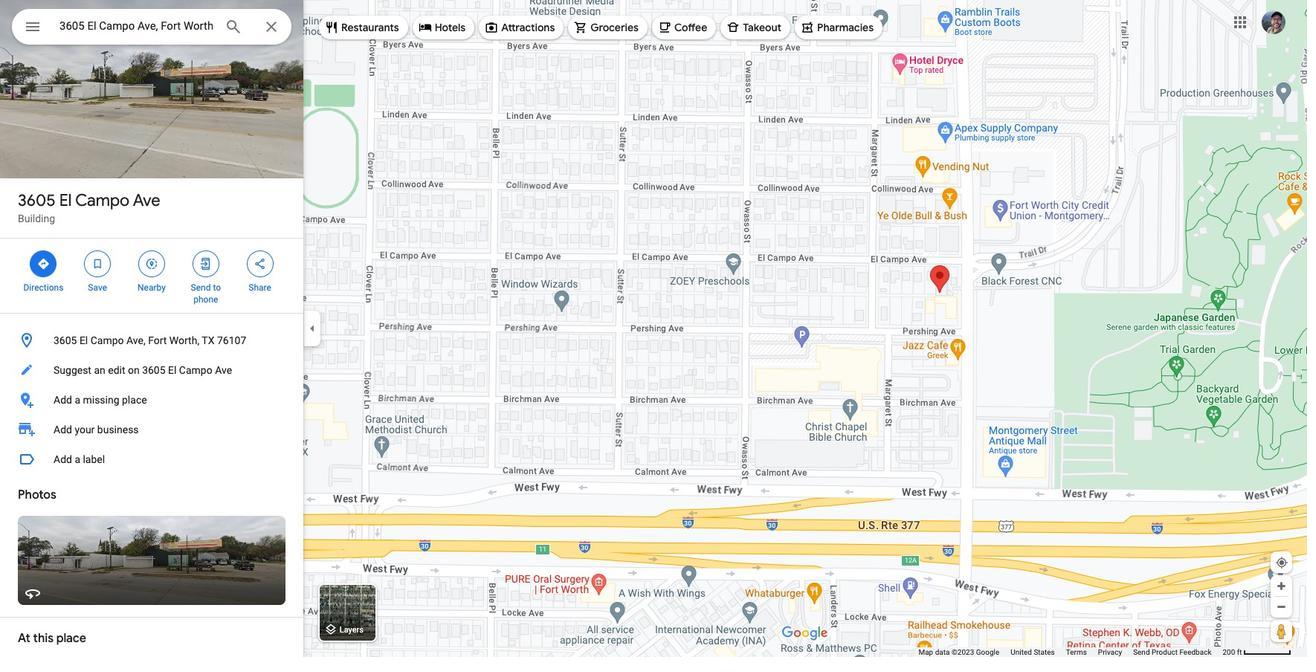 Task type: describe. For each thing, give the bounding box(es) containing it.
collapse side panel image
[[304, 321, 321, 337]]

send for send to phone
[[191, 283, 211, 293]]

place inside button
[[122, 394, 147, 406]]


[[37, 256, 50, 272]]

terms
[[1066, 649, 1087, 657]]

edit
[[108, 364, 125, 376]]

hotels
[[435, 21, 466, 34]]

united states
[[1011, 649, 1055, 657]]

at
[[18, 631, 30, 646]]

ave inside button
[[215, 364, 232, 376]]

layers
[[340, 626, 364, 635]]

show street view coverage image
[[1271, 620, 1293, 643]]

3605 el campo ave, fort worth, tx 76107 button
[[0, 326, 303, 356]]

zoom out image
[[1276, 602, 1287, 613]]

coffee button
[[652, 10, 716, 45]]

your
[[75, 424, 95, 436]]

this
[[33, 631, 54, 646]]

pharmacies button
[[795, 10, 883, 45]]

fort
[[148, 335, 167, 347]]

show your location image
[[1276, 556, 1289, 570]]

directions
[[23, 283, 63, 293]]

send to phone
[[191, 283, 221, 305]]

none field inside 3605 el campo ave, fort worth, tx 76107 field
[[60, 17, 213, 35]]

a for label
[[75, 454, 80, 466]]

campo for ave
[[75, 190, 130, 211]]

el for ave
[[59, 190, 72, 211]]

 search field
[[12, 9, 292, 48]]

tx
[[202, 335, 215, 347]]

send product feedback
[[1134, 649, 1212, 657]]

united states button
[[1011, 648, 1055, 657]]

terms button
[[1066, 648, 1087, 657]]


[[145, 256, 158, 272]]

an
[[94, 364, 105, 376]]

takeout button
[[721, 10, 791, 45]]

pharmacies
[[817, 21, 874, 34]]

states
[[1034, 649, 1055, 657]]

groceries button
[[568, 10, 648, 45]]

google maps element
[[0, 0, 1308, 657]]

restaurants button
[[319, 10, 408, 45]]

coffee
[[675, 21, 707, 34]]

privacy button
[[1098, 648, 1122, 657]]

phone
[[194, 295, 218, 305]]

product
[[1152, 649, 1178, 657]]

ave,
[[126, 335, 146, 347]]

add a label
[[54, 454, 105, 466]]

el for ave,
[[80, 335, 88, 347]]

3605 El Campo Ave, Fort Worth, TX 76107 field
[[12, 9, 292, 45]]

a for missing
[[75, 394, 80, 406]]

3605 el campo ave main content
[[0, 0, 303, 657]]

3605 el campo ave, fort worth, tx 76107
[[54, 335, 246, 347]]

add for add a label
[[54, 454, 72, 466]]



Task type: vqa. For each thing, say whether or not it's contained in the screenshot.
Avg emissions
no



Task type: locate. For each thing, give the bounding box(es) containing it.
2 horizontal spatial el
[[168, 364, 177, 376]]

2 vertical spatial add
[[54, 454, 72, 466]]

el
[[59, 190, 72, 211], [80, 335, 88, 347], [168, 364, 177, 376]]

data
[[935, 649, 950, 657]]

attractions button
[[479, 10, 564, 45]]

campo up 
[[75, 190, 130, 211]]

feedback
[[1180, 649, 1212, 657]]

ave up 
[[133, 190, 160, 211]]

building
[[18, 213, 55, 225]]

0 vertical spatial ave
[[133, 190, 160, 211]]

1 vertical spatial place
[[56, 631, 86, 646]]

0 horizontal spatial send
[[191, 283, 211, 293]]

send
[[191, 283, 211, 293], [1134, 649, 1150, 657]]

send product feedback button
[[1134, 648, 1212, 657]]

footer inside google maps element
[[919, 648, 1223, 657]]


[[199, 256, 213, 272]]

3605 inside 3605 el campo ave building
[[18, 190, 55, 211]]

add for add a missing place
[[54, 394, 72, 406]]

send for send product feedback
[[1134, 649, 1150, 657]]

suggest an edit on 3605 el campo ave
[[54, 364, 232, 376]]

to
[[213, 283, 221, 293]]

on
[[128, 364, 140, 376]]

campo
[[75, 190, 130, 211], [91, 335, 124, 347], [179, 364, 213, 376]]

campo inside button
[[179, 364, 213, 376]]

add a missing place button
[[0, 385, 303, 415]]

google
[[976, 649, 1000, 657]]

3605 inside "button"
[[54, 335, 77, 347]]

1 vertical spatial el
[[80, 335, 88, 347]]

0 vertical spatial add
[[54, 394, 72, 406]]

200 ft button
[[1223, 649, 1292, 657]]

0 vertical spatial a
[[75, 394, 80, 406]]

map data ©2023 google
[[919, 649, 1000, 657]]

add your business
[[54, 424, 139, 436]]

3605 inside button
[[142, 364, 166, 376]]

el inside "button"
[[80, 335, 88, 347]]

at this place
[[18, 631, 86, 646]]

add a label button
[[0, 445, 303, 475]]

1 horizontal spatial send
[[1134, 649, 1150, 657]]

zoom in image
[[1276, 581, 1287, 592]]

add for add your business
[[54, 424, 72, 436]]

a left label
[[75, 454, 80, 466]]

takeout
[[743, 21, 782, 34]]

place right this
[[56, 631, 86, 646]]

1 horizontal spatial el
[[80, 335, 88, 347]]

200 ft
[[1223, 649, 1242, 657]]

suggest an edit on 3605 el campo ave button
[[0, 356, 303, 385]]

ave
[[133, 190, 160, 211], [215, 364, 232, 376]]

campo left "ave,"
[[91, 335, 124, 347]]

add
[[54, 394, 72, 406], [54, 424, 72, 436], [54, 454, 72, 466]]

1 vertical spatial campo
[[91, 335, 124, 347]]

0 vertical spatial place
[[122, 394, 147, 406]]

1 add from the top
[[54, 394, 72, 406]]

add down the suggest
[[54, 394, 72, 406]]

1 vertical spatial add
[[54, 424, 72, 436]]

ft
[[1237, 649, 1242, 657]]

1 a from the top
[[75, 394, 80, 406]]

3605 el campo ave building
[[18, 190, 160, 225]]

add a missing place
[[54, 394, 147, 406]]


[[24, 16, 42, 37]]

attractions
[[501, 21, 555, 34]]

restaurants
[[341, 21, 399, 34]]

3605 for ave
[[18, 190, 55, 211]]

©2023
[[952, 649, 975, 657]]

1 horizontal spatial place
[[122, 394, 147, 406]]

200
[[1223, 649, 1236, 657]]

0 horizontal spatial place
[[56, 631, 86, 646]]

privacy
[[1098, 649, 1122, 657]]

footer containing map data ©2023 google
[[919, 648, 1223, 657]]

add left your
[[54, 424, 72, 436]]

missing
[[83, 394, 119, 406]]

3 add from the top
[[54, 454, 72, 466]]

actions for 3605 el campo ave region
[[0, 239, 303, 313]]

3605 up the suggest
[[54, 335, 77, 347]]

place
[[122, 394, 147, 406], [56, 631, 86, 646]]

united
[[1011, 649, 1032, 657]]

hotels button
[[413, 10, 475, 45]]

el inside 3605 el campo ave building
[[59, 190, 72, 211]]

ave inside 3605 el campo ave building
[[133, 190, 160, 211]]

map
[[919, 649, 934, 657]]

campo down worth,
[[179, 364, 213, 376]]

campo inside "button"
[[91, 335, 124, 347]]

campo inside 3605 el campo ave building
[[75, 190, 130, 211]]

worth,
[[169, 335, 199, 347]]

None field
[[60, 17, 213, 35]]

campo for ave,
[[91, 335, 124, 347]]

nearby
[[138, 283, 166, 293]]

business
[[97, 424, 139, 436]]

google account: cj baylor  
(christian.baylor@adept.ai) image
[[1262, 10, 1286, 34]]

groceries
[[591, 21, 639, 34]]

76107
[[217, 335, 246, 347]]

send inside send to phone
[[191, 283, 211, 293]]

1 vertical spatial send
[[1134, 649, 1150, 657]]

photos
[[18, 488, 56, 503]]

3605
[[18, 190, 55, 211], [54, 335, 77, 347], [142, 364, 166, 376]]

share
[[249, 283, 271, 293]]

add your business link
[[0, 415, 303, 445]]

3605 up building
[[18, 190, 55, 211]]

0 vertical spatial send
[[191, 283, 211, 293]]

send left product
[[1134, 649, 1150, 657]]

ave down 76107
[[215, 364, 232, 376]]

add left label
[[54, 454, 72, 466]]

save
[[88, 283, 107, 293]]

a
[[75, 394, 80, 406], [75, 454, 80, 466]]

1 vertical spatial a
[[75, 454, 80, 466]]

2 vertical spatial campo
[[179, 364, 213, 376]]

2 vertical spatial el
[[168, 364, 177, 376]]

3605 right on in the left of the page
[[142, 364, 166, 376]]

send inside send product feedback button
[[1134, 649, 1150, 657]]

2 vertical spatial 3605
[[142, 364, 166, 376]]


[[253, 256, 267, 272]]


[[91, 256, 104, 272]]

send up "phone"
[[191, 283, 211, 293]]

el inside button
[[168, 364, 177, 376]]

0 horizontal spatial el
[[59, 190, 72, 211]]

2 a from the top
[[75, 454, 80, 466]]

a left 'missing' on the bottom of the page
[[75, 394, 80, 406]]

0 vertical spatial campo
[[75, 190, 130, 211]]

label
[[83, 454, 105, 466]]

0 vertical spatial 3605
[[18, 190, 55, 211]]

suggest
[[54, 364, 91, 376]]

2 add from the top
[[54, 424, 72, 436]]

0 vertical spatial el
[[59, 190, 72, 211]]

footer
[[919, 648, 1223, 657]]

 button
[[12, 9, 54, 48]]

1 vertical spatial 3605
[[54, 335, 77, 347]]

1 vertical spatial ave
[[215, 364, 232, 376]]

0 horizontal spatial ave
[[133, 190, 160, 211]]

1 horizontal spatial ave
[[215, 364, 232, 376]]

3605 for ave,
[[54, 335, 77, 347]]

place down on in the left of the page
[[122, 394, 147, 406]]



